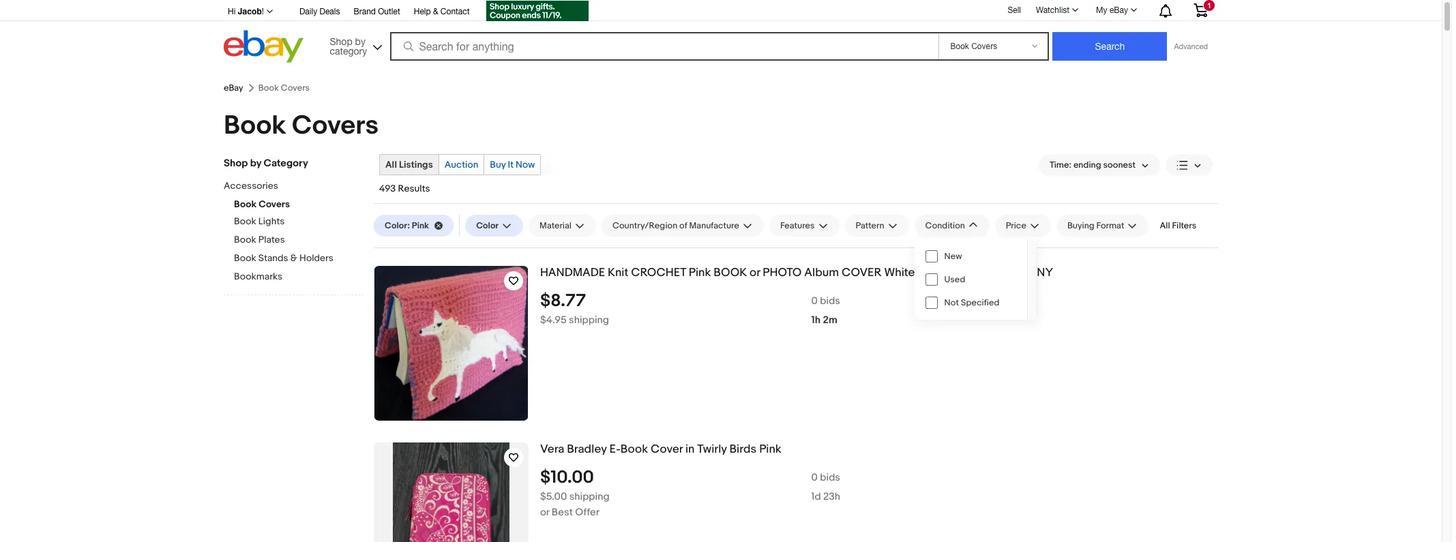 Task type: vqa. For each thing, say whether or not it's contained in the screenshot.
the Automotive on the top right of the page
no



Task type: locate. For each thing, give the bounding box(es) containing it.
all for all filters
[[1160, 220, 1171, 231]]

$8.77
[[540, 291, 586, 312]]

$10.00
[[540, 467, 594, 488]]

ebay
[[1110, 5, 1129, 15], [224, 83, 243, 93]]

0 inside 0 bids $5.00 shipping
[[812, 471, 818, 484]]

bids up 2m
[[820, 295, 841, 308]]

0 vertical spatial pink
[[412, 220, 429, 231]]

buy it now
[[490, 159, 535, 171]]

stands
[[259, 252, 288, 264]]

daily
[[300, 7, 317, 16]]

white
[[885, 266, 915, 280]]

shipping down $8.77
[[569, 314, 609, 327]]

it
[[508, 159, 514, 171]]

all
[[386, 159, 397, 171], [1160, 220, 1171, 231]]

all filters button
[[1155, 215, 1203, 237]]

new link
[[915, 245, 1027, 268]]

0 vertical spatial covers
[[292, 110, 379, 142]]

0 vertical spatial shipping
[[569, 314, 609, 327]]

1 vertical spatial 0
[[812, 471, 818, 484]]

tap to watch item - handmade knit crochet pink book or photo album cover white unicorn horse tiffany image
[[504, 272, 523, 291]]

shipping inside 0 bids $5.00 shipping
[[570, 491, 610, 503]]

covers up 'category'
[[292, 110, 379, 142]]

brand outlet
[[354, 7, 400, 16]]

bradley
[[567, 443, 607, 457]]

0
[[812, 295, 818, 308], [812, 471, 818, 484]]

watchlist link
[[1029, 2, 1085, 18]]

color:
[[385, 220, 410, 231]]

0 horizontal spatial pink
[[412, 220, 429, 231]]

e-
[[610, 443, 621, 457]]

all inside button
[[1160, 220, 1171, 231]]

accessories book covers book lights book plates book stands & holders bookmarks
[[224, 180, 334, 283]]

all up 493
[[386, 159, 397, 171]]

ebay link
[[224, 83, 243, 93]]

1 vertical spatial shipping
[[570, 491, 610, 503]]

1 horizontal spatial &
[[433, 7, 438, 16]]

my ebay
[[1097, 5, 1129, 15]]

2 vertical spatial pink
[[760, 443, 782, 457]]

1 bids from the top
[[820, 295, 841, 308]]

493 results
[[379, 183, 430, 194]]

bids up 23h
[[820, 471, 841, 484]]

bids
[[820, 295, 841, 308], [820, 471, 841, 484]]

0 vertical spatial bids
[[820, 295, 841, 308]]

1 vertical spatial or
[[540, 506, 550, 519]]

2 bids from the top
[[820, 471, 841, 484]]

all left filters
[[1160, 220, 1171, 231]]

brand outlet link
[[354, 5, 400, 20]]

pink right birds
[[760, 443, 782, 457]]

help & contact
[[414, 7, 470, 16]]

1 vertical spatial all
[[1160, 220, 1171, 231]]

& down book plates link
[[290, 252, 297, 264]]

in
[[686, 443, 695, 457]]

1 horizontal spatial ebay
[[1110, 5, 1129, 15]]

pink left book
[[689, 266, 711, 280]]

0 vertical spatial &
[[433, 7, 438, 16]]

plates
[[259, 234, 285, 246]]

0 horizontal spatial &
[[290, 252, 297, 264]]

bids inside 0 bids $4.95 shipping
[[820, 295, 841, 308]]

book up 'by'
[[224, 110, 286, 142]]

0 vertical spatial 0
[[812, 295, 818, 308]]

0 vertical spatial all
[[386, 159, 397, 171]]

bids for $10.00
[[820, 471, 841, 484]]

handmade knit crochet pink book or photo album cover white unicorn horse tiffany link
[[540, 266, 1219, 280]]

photo
[[763, 266, 802, 280]]

holders
[[300, 252, 334, 264]]

bookmarks link
[[234, 271, 364, 284]]

0 vertical spatial ebay
[[1110, 5, 1129, 15]]

knit
[[608, 266, 629, 280]]

0 inside 0 bids $4.95 shipping
[[812, 295, 818, 308]]

handmade knit crochet pink book or photo album cover white unicorn horse tiffany image
[[375, 266, 528, 421]]

2 shipping from the top
[[570, 491, 610, 503]]

book covers
[[224, 110, 379, 142]]

0 horizontal spatial all
[[386, 159, 397, 171]]

1 horizontal spatial pink
[[689, 266, 711, 280]]

or left best on the bottom left of page
[[540, 506, 550, 519]]

1 vertical spatial &
[[290, 252, 297, 264]]

handmade knit crochet pink book or photo album cover white unicorn horse tiffany
[[540, 266, 1054, 280]]

book down accessories
[[234, 199, 257, 210]]

0 vertical spatial or
[[750, 266, 761, 280]]

pink right the color:
[[412, 220, 429, 231]]

handmade
[[540, 266, 605, 280]]

ebay inside account navigation
[[1110, 5, 1129, 15]]

1 horizontal spatial all
[[1160, 220, 1171, 231]]

vera
[[540, 443, 565, 457]]

1 0 from the top
[[812, 295, 818, 308]]

book up the bookmarks
[[234, 252, 256, 264]]

bids inside 0 bids $5.00 shipping
[[820, 471, 841, 484]]

or inside 1d 23h or best offer
[[540, 506, 550, 519]]

1 shipping from the top
[[569, 314, 609, 327]]

buy it now link
[[485, 155, 541, 175]]

banner
[[224, 0, 1219, 66]]

not
[[945, 298, 959, 308]]

1 vertical spatial ebay
[[224, 83, 243, 93]]

& right help
[[433, 7, 438, 16]]

covers inside accessories book covers book lights book plates book stands & holders bookmarks
[[259, 199, 290, 210]]

pink
[[412, 220, 429, 231], [689, 266, 711, 280], [760, 443, 782, 457]]

0 up 1d
[[812, 471, 818, 484]]

2 0 from the top
[[812, 471, 818, 484]]

or
[[750, 266, 761, 280], [540, 506, 550, 519]]

& inside account navigation
[[433, 7, 438, 16]]

unicorn
[[918, 266, 972, 280]]

category
[[264, 157, 308, 170]]

0 horizontal spatial or
[[540, 506, 550, 519]]

or right book
[[750, 266, 761, 280]]

my ebay link
[[1089, 2, 1144, 18]]

1 horizontal spatial or
[[750, 266, 761, 280]]

0 horizontal spatial covers
[[259, 199, 290, 210]]

book lights link
[[234, 216, 364, 229]]

watchlist
[[1037, 5, 1070, 15]]

bids for $8.77
[[820, 295, 841, 308]]

covers
[[292, 110, 379, 142], [259, 199, 290, 210]]

shipping up offer
[[570, 491, 610, 503]]

used link
[[915, 268, 1027, 291]]

None submit
[[1053, 32, 1168, 61]]

book stands & holders link
[[234, 252, 364, 265]]

brand
[[354, 7, 376, 16]]

1 vertical spatial covers
[[259, 199, 290, 210]]

0 for $8.77
[[812, 295, 818, 308]]

account navigation
[[224, 0, 1219, 23]]

shipping
[[569, 314, 609, 327], [570, 491, 610, 503]]

bookmarks
[[234, 271, 283, 283]]

book left cover
[[621, 443, 648, 457]]

1 vertical spatial bids
[[820, 471, 841, 484]]

book
[[224, 110, 286, 142], [234, 199, 257, 210], [234, 216, 256, 227], [234, 234, 256, 246], [234, 252, 256, 264], [621, 443, 648, 457]]

&
[[433, 7, 438, 16], [290, 252, 297, 264]]

shipping inside 0 bids $4.95 shipping
[[569, 314, 609, 327]]

& inside accessories book covers book lights book plates book stands & holders bookmarks
[[290, 252, 297, 264]]

0 up 1h
[[812, 295, 818, 308]]

covers up lights
[[259, 199, 290, 210]]

book left the 'plates'
[[234, 234, 256, 246]]

pink inside 'link'
[[412, 220, 429, 231]]

$5.00
[[540, 491, 567, 503]]

color: pink
[[385, 220, 429, 231]]

contact
[[441, 7, 470, 16]]

daily deals link
[[300, 5, 340, 20]]



Task type: describe. For each thing, give the bounding box(es) containing it.
twirly
[[698, 443, 727, 457]]

results
[[398, 183, 430, 194]]

$4.95
[[540, 314, 567, 327]]

get the coupon image
[[486, 1, 589, 21]]

crochet
[[631, 266, 686, 280]]

sell
[[1008, 5, 1022, 15]]

1h 2m
[[812, 314, 838, 327]]

lights
[[259, 216, 285, 227]]

tap to watch item - vera bradley e-book cover in twirly birds pink image
[[504, 448, 523, 467]]

banner containing sell
[[224, 0, 1219, 66]]

vera bradley e-book cover in twirly birds pink
[[540, 443, 782, 457]]

book
[[714, 266, 747, 280]]

0 bids $4.95 shipping
[[540, 295, 841, 327]]

all filters
[[1160, 220, 1197, 231]]

now
[[516, 159, 535, 171]]

0 for $10.00
[[812, 471, 818, 484]]

color: pink link
[[374, 215, 454, 237]]

accessories
[[224, 180, 278, 192]]

shipping for $10.00
[[570, 491, 610, 503]]

book plates link
[[234, 234, 364, 247]]

1d
[[812, 491, 821, 503]]

shipping for $8.77
[[569, 314, 609, 327]]

none submit inside banner
[[1053, 32, 1168, 61]]

your shopping cart contains 1 item image
[[1194, 3, 1209, 17]]

condition
[[926, 220, 965, 231]]

sell link
[[1002, 5, 1028, 15]]

condition button
[[915, 215, 990, 237]]

tiffany
[[1009, 266, 1054, 280]]

shop
[[224, 157, 248, 170]]

outlet
[[378, 7, 400, 16]]

cover
[[651, 443, 683, 457]]

vera bradley e-book cover in twirly birds pink image
[[393, 443, 509, 543]]

offer
[[575, 506, 600, 519]]

1h
[[812, 314, 821, 327]]

daily deals
[[300, 7, 340, 16]]

not specified link
[[915, 291, 1027, 315]]

shop by category
[[224, 157, 308, 170]]

best
[[552, 506, 573, 519]]

493
[[379, 183, 396, 194]]

horse
[[974, 266, 1006, 280]]

0 horizontal spatial ebay
[[224, 83, 243, 93]]

auction link
[[439, 155, 484, 175]]

help
[[414, 7, 431, 16]]

album
[[805, 266, 840, 280]]

listings
[[399, 159, 433, 171]]

advanced
[[1175, 42, 1209, 50]]

help & contact link
[[414, 5, 470, 20]]

accessories link
[[224, 180, 353, 193]]

0 bids $5.00 shipping
[[540, 471, 841, 503]]

birds
[[730, 443, 757, 457]]

2 horizontal spatial pink
[[760, 443, 782, 457]]

not specified
[[945, 298, 1000, 308]]

all listings
[[386, 159, 433, 171]]

new
[[945, 251, 962, 262]]

cover
[[842, 266, 882, 280]]

2m
[[823, 314, 838, 327]]

1 horizontal spatial covers
[[292, 110, 379, 142]]

vera bradley e-book cover in twirly birds pink link
[[540, 443, 1219, 457]]

specified
[[961, 298, 1000, 308]]

advanced link
[[1168, 33, 1215, 60]]

deals
[[320, 7, 340, 16]]

all for all listings
[[386, 159, 397, 171]]

auction
[[445, 159, 479, 171]]

all listings link
[[380, 155, 439, 175]]

book left lights
[[234, 216, 256, 227]]

used
[[945, 274, 966, 285]]

my
[[1097, 5, 1108, 15]]

by
[[250, 157, 261, 170]]

1d 23h or best offer
[[540, 491, 841, 519]]

23h
[[824, 491, 841, 503]]

filters
[[1173, 220, 1197, 231]]

buy
[[490, 159, 506, 171]]

1 vertical spatial pink
[[689, 266, 711, 280]]



